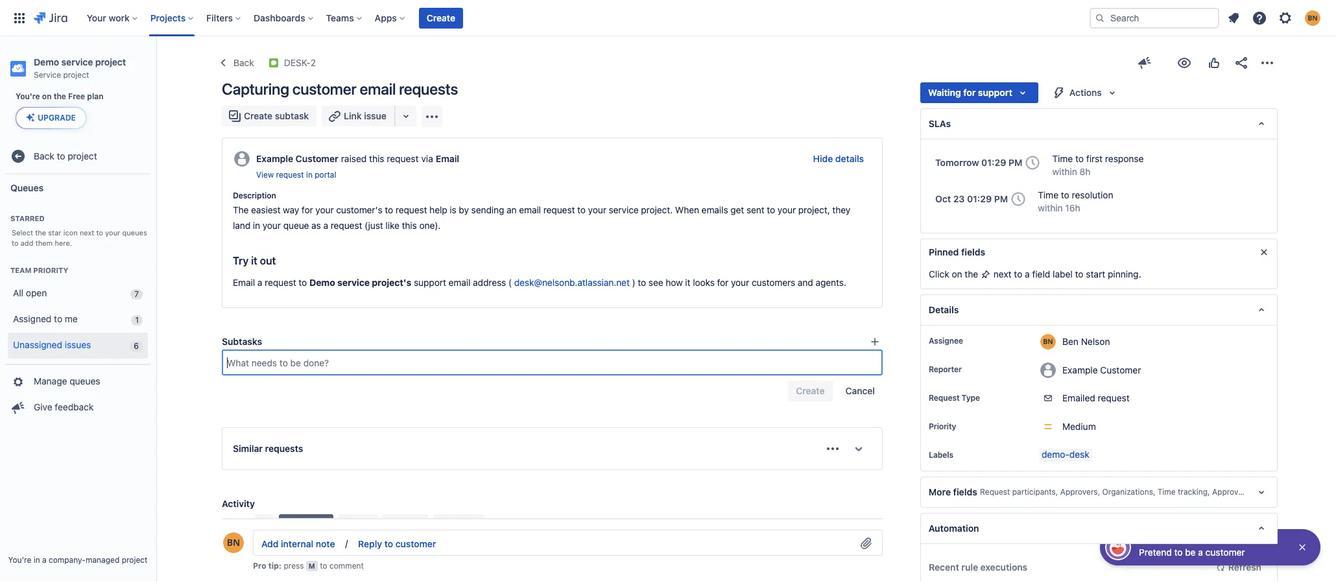 Task type: vqa. For each thing, say whether or not it's contained in the screenshot.
CREATED VS RESOLVED link
no



Task type: describe. For each thing, give the bounding box(es) containing it.
you're for you're on the free plan
[[16, 92, 40, 101]]

in left touch
[[590, 567, 597, 578]]

click on the
[[929, 269, 981, 280]]

search image
[[1095, 13, 1106, 23]]

the for click
[[965, 269, 979, 280]]

within inside the time to resolution within 16h
[[1038, 202, 1063, 214]]

assignee pin to top. only you can see pinned fields. image
[[966, 336, 977, 347]]

comments button
[[279, 515, 334, 530]]

details
[[836, 153, 864, 164]]

desk-2 link
[[284, 55, 316, 71]]

waiting for support
[[929, 87, 1013, 98]]

desk-2
[[284, 57, 316, 68]]

16h
[[1066, 202, 1081, 214]]

group containing manage queues
[[5, 364, 151, 425]]

8h
[[1080, 166, 1091, 177]]

desk
[[1070, 449, 1090, 460]]

in left company- in the bottom of the page
[[34, 555, 40, 565]]

give feedback button
[[5, 395, 151, 421]]

add attachment image
[[859, 536, 875, 552]]

here.
[[55, 239, 72, 247]]

help image
[[1252, 10, 1268, 26]]

queues inside button
[[70, 376, 100, 387]]

to inside reply to customer button
[[385, 538, 393, 549]]

customer inside demo basics pretend to be a customer
[[1206, 547, 1246, 558]]

time for time to resolution within 16h
[[1038, 190, 1059, 201]]

profile image of ben nelson image
[[223, 533, 244, 554]]

in left portal
[[306, 170, 313, 180]]

show image
[[849, 439, 870, 459]]

all for all
[[259, 517, 270, 528]]

1 vertical spatial demo
[[310, 277, 335, 288]]

components,
[[1279, 488, 1328, 497]]

the for but
[[289, 567, 302, 578]]

cancel button
[[838, 381, 883, 402]]

open
[[26, 288, 47, 299]]

actions button
[[1044, 82, 1128, 103]]

how
[[666, 277, 683, 288]]

show:
[[222, 517, 248, 528]]

to inside the time to resolution within 16h
[[1062, 190, 1070, 201]]

notification
[[756, 567, 802, 578]]

tip:
[[268, 561, 282, 571]]

add internal note
[[262, 538, 335, 549]]

me
[[65, 314, 78, 325]]

primary element
[[8, 0, 1090, 36]]

cancel
[[846, 386, 875, 397]]

queues inside starred select the star icon next to your queues to add them here.
[[122, 229, 147, 237]]

one).
[[420, 220, 441, 231]]

request left via
[[387, 153, 419, 164]]

to inside 'time to first response within 8h'
[[1076, 153, 1084, 164]]

1 horizontal spatial 2
[[339, 549, 344, 560]]

1 horizontal spatial priority
[[929, 422, 957, 432]]

hide details
[[814, 153, 864, 164]]

manage queues button
[[5, 369, 151, 395]]

your left "project."
[[588, 205, 607, 216]]

in inside the easiest way for your customer's to request help is by sending an email request to your service project. when emails get sent to your project, they land in your queue as a request (just like this one).
[[253, 220, 260, 231]]

2 vertical spatial service
[[337, 277, 370, 288]]

project,
[[799, 205, 830, 216]]

medium
[[1063, 421, 1097, 432]]

emailed request
[[1063, 393, 1130, 404]]

0 horizontal spatial pm
[[995, 193, 1009, 204]]

they inside but wait, the conversation is only just getting started. for your customers, getting in touch is as easy as responding to the notification they receive in
[[805, 567, 823, 578]]

assignee
[[929, 336, 964, 346]]

be
[[1186, 547, 1196, 558]]

they inside the easiest way for your customer's to request help is by sending an email request to your service project. when emails get sent to your project, they land in your queue as a request (just like this one).
[[833, 205, 851, 216]]

description
[[233, 191, 276, 201]]

internal
[[281, 538, 314, 549]]

service request image
[[269, 58, 279, 68]]

0 horizontal spatial requests
[[265, 443, 303, 454]]

more fields element
[[921, 477, 1337, 508]]

conversation
[[305, 567, 358, 578]]

next inside starred select the star icon next to your queues to add them here.
[[80, 229, 94, 237]]

participants,
[[1013, 488, 1059, 497]]

actions
[[1070, 87, 1102, 98]]

add
[[21, 239, 33, 247]]

create for create subtask
[[244, 110, 273, 121]]

view
[[256, 170, 274, 180]]

newest first image
[[865, 517, 875, 528]]

your right way at the top left
[[316, 205, 334, 216]]

first inside oldest first button
[[845, 517, 862, 528]]

press
[[284, 561, 304, 571]]

your left project,
[[778, 205, 796, 216]]

request right an
[[544, 205, 575, 216]]

back for back to project
[[34, 150, 54, 161]]

0 vertical spatial request
[[929, 393, 960, 403]]

email a request to demo service project's support email address ( desk@nelsonb.atlassian.net ) to see how it looks for your customers and agents.
[[233, 277, 847, 288]]

m
[[309, 562, 315, 570]]

projects button
[[146, 7, 199, 28]]

when
[[675, 205, 700, 216]]

demo basics pretend to be a customer
[[1140, 536, 1246, 558]]

create button
[[419, 7, 463, 28]]

out
[[260, 255, 276, 267]]

tracking,
[[1178, 488, 1211, 497]]

your inside but wait, the conversation is only just getting started. for your customers, getting in touch is as easy as responding to the notification they receive in
[[489, 567, 507, 578]]

nelson
[[1082, 336, 1111, 347]]

approver
[[1213, 488, 1246, 497]]

example for example customer raised this request via email
[[256, 153, 293, 164]]

link issue
[[344, 110, 387, 121]]

1 vertical spatial email
[[233, 277, 255, 288]]

looks
[[693, 277, 715, 288]]

reporter
[[929, 365, 962, 374]]

fields for pinned
[[962, 247, 986, 258]]

2 vertical spatial for
[[717, 277, 729, 288]]

labels pin to top. only you can see pinned fields. image
[[956, 450, 967, 461]]

link issue button
[[322, 106, 396, 127]]

all button
[[255, 515, 274, 530]]

add app image
[[424, 109, 440, 124]]

settings image
[[1278, 10, 1294, 26]]

project's
[[372, 277, 412, 288]]

to inside demo basics pretend to be a customer
[[1175, 547, 1183, 558]]

back to project
[[34, 150, 97, 161]]

priority inside "group"
[[33, 266, 68, 274]]

1 horizontal spatial next
[[994, 269, 1012, 280]]

link web pages and more image
[[398, 108, 414, 124]]

all for all open
[[13, 288, 23, 299]]

close image
[[1298, 543, 1308, 553]]

teams
[[326, 12, 354, 23]]

your left customers
[[731, 277, 750, 288]]

oct
[[936, 193, 951, 204]]

help
[[430, 205, 448, 216]]

actions image
[[1260, 55, 1276, 71]]

add
[[262, 538, 279, 549]]

oct 23 01:29 pm
[[936, 193, 1009, 204]]

a down try it out
[[258, 277, 262, 288]]

note
[[316, 538, 335, 549]]

fields for more
[[954, 487, 978, 498]]

time to resolution within 16h
[[1038, 190, 1114, 214]]

6
[[134, 341, 139, 351]]

you're for you're in a company-managed project
[[8, 555, 31, 565]]

icon
[[63, 229, 78, 237]]

2 vertical spatial email
[[449, 277, 471, 288]]

as inside the easiest way for your customer's to request help is by sending an email request to your service project. when emails get sent to your project, they land in your queue as a request (just like this one).
[[312, 220, 321, 231]]

queue
[[283, 220, 309, 231]]

project up free
[[63, 70, 89, 80]]

assigned to me
[[13, 314, 78, 325]]

within 16h button
[[1038, 202, 1081, 215]]

demo-
[[1042, 449, 1070, 460]]

assigned
[[13, 314, 52, 325]]

demo-desk
[[1042, 449, 1090, 460]]

1
[[135, 315, 139, 325]]

banner containing your work
[[0, 0, 1337, 36]]

this inside the easiest way for your customer's to request help is by sending an email request to your service project. when emails get sent to your project, they land in your queue as a request (just like this one).
[[402, 220, 417, 231]]

time to first response within 8h
[[1053, 153, 1144, 177]]

example customer raised this request via email
[[256, 153, 460, 164]]

for inside dropdown button
[[964, 87, 976, 98]]

capturing customer email requests
[[222, 80, 458, 98]]

all open
[[13, 288, 47, 299]]

you're in a company-managed project
[[8, 555, 148, 565]]

2 horizontal spatial as
[[668, 567, 678, 578]]

team priority group
[[5, 252, 151, 364]]

and
[[798, 277, 814, 288]]

ben
[[1063, 336, 1079, 347]]

the easiest way for your customer's to request help is by sending an email request to your service project. when emails get sent to your project, they land in your queue as a request (just like this one).
[[233, 205, 853, 231]]

the for you're
[[54, 92, 66, 101]]

pinning.
[[1108, 269, 1142, 280]]

to inside team priority "group"
[[54, 314, 62, 325]]

customer for example customer raised this request via email
[[296, 153, 339, 164]]

0 vertical spatial email
[[360, 80, 396, 98]]

request down example customer
[[1098, 393, 1130, 404]]



Task type: locate. For each thing, give the bounding box(es) containing it.
you're left company- in the bottom of the page
[[8, 555, 31, 565]]

project up the plan
[[95, 56, 126, 67]]

0 vertical spatial support
[[979, 87, 1013, 98]]

example up emailed
[[1063, 364, 1098, 375]]

them
[[35, 239, 53, 247]]

0 horizontal spatial on
[[42, 92, 52, 101]]

request type
[[929, 393, 981, 403]]

history
[[343, 517, 374, 528]]

2 down /
[[339, 549, 344, 560]]

create inside create button
[[427, 12, 456, 23]]

next left the "field"
[[994, 269, 1012, 280]]

requests right the similar
[[265, 443, 303, 454]]

is left only
[[360, 567, 367, 578]]

0 vertical spatial back
[[234, 57, 254, 68]]

1 horizontal spatial queues
[[122, 229, 147, 237]]

0 horizontal spatial back
[[34, 150, 54, 161]]

0 vertical spatial they
[[833, 205, 851, 216]]

a right be
[[1199, 547, 1204, 558]]

1 getting from the left
[[407, 567, 436, 578]]

1 horizontal spatial is
[[450, 205, 457, 216]]

priority left priority pin to top. only you can see pinned fields. icon
[[929, 422, 957, 432]]

0 horizontal spatial customer
[[293, 80, 357, 98]]

2 up capturing customer email requests
[[311, 57, 316, 68]]

your work button
[[83, 7, 143, 28]]

0 horizontal spatial as
[[312, 220, 321, 231]]

hide message image
[[1257, 245, 1273, 260]]

is inside the easiest way for your customer's to request help is by sending an email request to your service project. when emails get sent to your project, they land in your queue as a request (just like this one).
[[450, 205, 457, 216]]

1 horizontal spatial this
[[402, 220, 417, 231]]

manage queues
[[34, 376, 100, 387]]

email
[[436, 153, 460, 164], [233, 277, 255, 288]]

service left "project."
[[609, 205, 639, 216]]

reply to customer
[[358, 538, 436, 549]]

1 vertical spatial example
[[1063, 364, 1098, 375]]

back for back
[[234, 57, 254, 68]]

it right the how
[[686, 277, 691, 288]]

free
[[68, 92, 85, 101]]

1 vertical spatial all
[[259, 517, 270, 528]]

in right the receive
[[858, 567, 865, 578]]

it right try
[[251, 255, 258, 267]]

0 horizontal spatial first
[[845, 517, 862, 528]]

similar requests
[[233, 443, 303, 454]]

subtasks
[[222, 336, 262, 347]]

sidebar navigation image
[[141, 52, 170, 78]]

log
[[411, 517, 425, 528]]

the
[[233, 205, 249, 216]]

your
[[87, 12, 106, 23]]

get
[[731, 205, 745, 216]]

pinned
[[929, 247, 959, 258]]

give feedback image
[[1138, 55, 1153, 71]]

getting right just
[[407, 567, 436, 578]]

automation
[[929, 523, 980, 534]]

a inside demo basics pretend to be a customer
[[1199, 547, 1204, 558]]

0 vertical spatial within
[[1053, 166, 1078, 177]]

all left the open
[[13, 288, 23, 299]]

create subtask button
[[222, 106, 317, 127]]

0 horizontal spatial getting
[[407, 567, 436, 578]]

similar
[[233, 443, 263, 454]]

0 horizontal spatial for
[[302, 205, 313, 216]]

1 vertical spatial support
[[414, 277, 446, 288]]

1 vertical spatial time
[[1038, 190, 1059, 201]]

service left "project's"
[[337, 277, 370, 288]]

request left participants,
[[981, 488, 1011, 497]]

labels
[[929, 450, 954, 460]]

1 horizontal spatial customer
[[396, 538, 436, 549]]

desk@nelsonb.atlassian.net link
[[514, 277, 630, 288]]

unassigned
[[13, 339, 62, 351]]

your right icon
[[105, 229, 120, 237]]

projects
[[150, 12, 186, 23]]

copy link to issue image
[[313, 57, 324, 67]]

tomorrow 01:29 pm
[[936, 157, 1023, 168]]

desk-
[[284, 57, 311, 68]]

1 horizontal spatial on
[[952, 269, 963, 280]]

requests up add app icon
[[399, 80, 458, 98]]

queues
[[10, 182, 44, 193]]

clockicon image for tomorrow 01:29 pm
[[1023, 153, 1044, 173]]

touch
[[600, 567, 623, 578]]

1 horizontal spatial email
[[436, 153, 460, 164]]

started.
[[438, 567, 470, 578]]

1 horizontal spatial for
[[717, 277, 729, 288]]

project right managed in the left bottom of the page
[[122, 555, 148, 565]]

demo inside demo basics pretend to be a customer
[[1140, 536, 1162, 546]]

0 vertical spatial next
[[80, 229, 94, 237]]

0 horizontal spatial 2
[[311, 57, 316, 68]]

you're down service
[[16, 92, 40, 101]]

the left free
[[54, 92, 66, 101]]

all up add
[[259, 517, 270, 528]]

all
[[13, 288, 23, 299], [259, 517, 270, 528]]

sending
[[472, 205, 504, 216]]

apps button
[[371, 7, 410, 28]]

time inside 'time to first response within 8h'
[[1053, 153, 1074, 164]]

0 vertical spatial example
[[256, 153, 293, 164]]

comments
[[283, 517, 330, 528]]

2 horizontal spatial for
[[964, 87, 976, 98]]

receive
[[825, 567, 855, 578]]

1 vertical spatial on
[[952, 269, 963, 280]]

next right icon
[[80, 229, 94, 237]]

0 vertical spatial this
[[369, 153, 385, 164]]

1 vertical spatial fields
[[954, 487, 978, 498]]

to inside but wait, the conversation is only just getting started. for your customers, getting in touch is as easy as responding to the notification they receive in
[[729, 567, 738, 578]]

request down out
[[265, 277, 296, 288]]

your inside starred select the star icon next to your queues to add them here.
[[105, 229, 120, 237]]

a left company- in the bottom of the page
[[42, 555, 46, 565]]

time up within 16h button
[[1038, 190, 1059, 201]]

1 vertical spatial requests
[[265, 443, 303, 454]]

back up capturing
[[234, 57, 254, 68]]

time left tracking,
[[1158, 488, 1176, 497]]

0 vertical spatial 2
[[311, 57, 316, 68]]

1 vertical spatial 2
[[339, 549, 344, 560]]

1 horizontal spatial it
[[686, 277, 691, 288]]

response
[[1106, 153, 1144, 164]]

subtask
[[275, 110, 309, 121]]

ago
[[373, 549, 388, 560]]

email inside the easiest way for your customer's to request help is by sending an email request to your service project. when emails get sent to your project, they land in your queue as a request (just like this one).
[[519, 205, 541, 216]]

0 vertical spatial 01:29
[[982, 157, 1007, 168]]

your profile and settings image
[[1306, 10, 1321, 26]]

automation element
[[921, 513, 1278, 544]]

time inside the time to resolution within 16h
[[1038, 190, 1059, 201]]

0 horizontal spatial is
[[360, 567, 367, 578]]

you're on the free plan
[[16, 92, 104, 101]]

1 vertical spatial this
[[402, 220, 417, 231]]

0 horizontal spatial customer
[[296, 153, 339, 164]]

time inside the more fields request participants, approvers, organizations, time tracking, approver groups, components, du
[[1158, 488, 1176, 497]]

starred group
[[5, 201, 151, 252]]

du
[[1330, 488, 1337, 497]]

waiting
[[929, 87, 962, 98]]

priority pin to top. only you can see pinned fields. image
[[959, 422, 970, 432]]

groups,
[[1249, 488, 1276, 497]]

0 vertical spatial it
[[251, 255, 258, 267]]

0 vertical spatial customer
[[296, 153, 339, 164]]

2 vertical spatial demo
[[1140, 536, 1162, 546]]

0 horizontal spatial create
[[244, 110, 273, 121]]

example up view
[[256, 153, 293, 164]]

slas
[[929, 118, 952, 129]]

details element
[[921, 295, 1278, 326]]

clockicon image
[[1023, 153, 1044, 173], [1009, 189, 1029, 210]]

customers
[[752, 277, 796, 288]]

within inside 'time to first response within 8h'
[[1053, 166, 1078, 177]]

customers,
[[510, 567, 556, 578]]

0 vertical spatial first
[[1087, 153, 1103, 164]]

0 vertical spatial queues
[[122, 229, 147, 237]]

1 horizontal spatial all
[[259, 517, 270, 528]]

this right like
[[402, 220, 417, 231]]

appswitcher icon image
[[12, 10, 27, 26]]

create subtask
[[244, 110, 309, 121]]

customer's
[[336, 205, 383, 216]]

1 vertical spatial customer
[[1101, 364, 1142, 375]]

0 horizontal spatial demo
[[34, 56, 59, 67]]

support right "project's"
[[414, 277, 446, 288]]

1 vertical spatial within
[[1038, 202, 1063, 214]]

menu bar containing all
[[253, 515, 487, 530]]

0 horizontal spatial service
[[61, 56, 93, 67]]

the left the m
[[289, 567, 302, 578]]

approvals
[[438, 517, 481, 528]]

0 vertical spatial pm
[[1009, 157, 1023, 168]]

support inside dropdown button
[[979, 87, 1013, 98]]

1 horizontal spatial demo
[[310, 277, 335, 288]]

0 horizontal spatial next
[[80, 229, 94, 237]]

the inside starred select the star icon next to your queues to add them here.
[[35, 229, 46, 237]]

2 getting from the left
[[558, 567, 588, 578]]

1 vertical spatial it
[[686, 277, 691, 288]]

01:29 right tomorrow
[[982, 157, 1007, 168]]

a right queue
[[324, 220, 328, 231]]

0 vertical spatial for
[[964, 87, 976, 98]]

request right view
[[276, 170, 304, 180]]

clockicon image for oct 23 01:29 pm
[[1009, 189, 1029, 210]]

Search field
[[1090, 7, 1220, 28]]

2
[[311, 57, 316, 68], [339, 549, 344, 560]]

your work
[[87, 12, 130, 23]]

1 horizontal spatial they
[[833, 205, 851, 216]]

service inside the easiest way for your customer's to request help is by sending an email request to your service project. when emails get sent to your project, they land in your queue as a request (just like this one).
[[609, 205, 639, 216]]

0 vertical spatial email
[[436, 153, 460, 164]]

customer up emailed request
[[1101, 364, 1142, 375]]

clockicon image left within 16h button
[[1009, 189, 1029, 210]]

request down the customer's
[[331, 220, 362, 231]]

back link
[[214, 53, 258, 73]]

back up queues
[[34, 150, 54, 161]]

1 vertical spatial they
[[805, 567, 823, 578]]

back to project link
[[5, 144, 151, 169]]

request up one).
[[396, 205, 427, 216]]

getting left touch
[[558, 567, 588, 578]]

1 vertical spatial 01:29
[[968, 193, 992, 204]]

0 vertical spatial on
[[42, 92, 52, 101]]

time for time to first response within 8h
[[1053, 153, 1074, 164]]

all inside team priority "group"
[[13, 288, 23, 299]]

see
[[649, 277, 664, 288]]

the down pinned fields
[[965, 269, 979, 280]]

pm right 23
[[995, 193, 1009, 204]]

for right looks
[[717, 277, 729, 288]]

on down service
[[42, 92, 52, 101]]

create inside create subtask button
[[244, 110, 273, 121]]

0 horizontal spatial it
[[251, 255, 258, 267]]

dashboards
[[254, 12, 305, 23]]

for right way at the top left
[[302, 205, 313, 216]]

create subtask image
[[870, 337, 881, 347]]

clockicon image left within 8h button
[[1023, 153, 1044, 173]]

the up the them
[[35, 229, 46, 237]]

0 horizontal spatial support
[[414, 277, 446, 288]]

0 horizontal spatial email
[[233, 277, 255, 288]]

teams button
[[322, 7, 367, 28]]

capturing
[[222, 80, 289, 98]]

a inside the easiest way for your customer's to request help is by sending an email request to your service project. when emails get sent to your project, they land in your queue as a request (just like this one).
[[324, 220, 328, 231]]

1 vertical spatial back
[[34, 150, 54, 161]]

view request in portal link
[[256, 169, 336, 180]]

service inside demo service project service project
[[61, 56, 93, 67]]

request left type
[[929, 393, 960, 403]]

2 horizontal spatial demo
[[1140, 536, 1162, 546]]

fields up "click on the" at the right
[[962, 247, 986, 258]]

2 horizontal spatial service
[[609, 205, 639, 216]]

0 vertical spatial all
[[13, 288, 23, 299]]

on
[[42, 92, 52, 101], [952, 269, 963, 280]]

email right via
[[436, 153, 460, 164]]

company-
[[49, 555, 86, 565]]

this right raised
[[369, 153, 385, 164]]

email up issue in the top of the page
[[360, 80, 396, 98]]

2 horizontal spatial is
[[626, 567, 632, 578]]

first left newest first "image"
[[845, 517, 862, 528]]

)
[[632, 277, 636, 288]]

time up within 8h button
[[1053, 153, 1074, 164]]

Subtasks field
[[223, 351, 882, 374]]

1 horizontal spatial as
[[635, 567, 644, 578]]

1 vertical spatial service
[[609, 205, 639, 216]]

is right touch
[[626, 567, 632, 578]]

click
[[929, 269, 950, 280]]

2 vertical spatial time
[[1158, 488, 1176, 497]]

0 horizontal spatial email
[[360, 80, 396, 98]]

1 vertical spatial first
[[845, 517, 862, 528]]

1 horizontal spatial example
[[1063, 364, 1098, 375]]

example for example customer
[[1063, 364, 1098, 375]]

this
[[369, 153, 385, 164], [402, 220, 417, 231]]

notifications image
[[1226, 10, 1242, 26]]

1 vertical spatial clockicon image
[[1009, 189, 1029, 210]]

1 horizontal spatial back
[[234, 57, 254, 68]]

customer right be
[[1206, 547, 1246, 558]]

to
[[57, 150, 65, 161], [1076, 153, 1084, 164], [1062, 190, 1070, 201], [385, 205, 393, 216], [578, 205, 586, 216], [767, 205, 776, 216], [96, 229, 103, 237], [12, 239, 19, 247], [1015, 269, 1023, 280], [1076, 269, 1084, 280], [299, 277, 307, 288], [638, 277, 646, 288], [54, 314, 62, 325], [385, 538, 393, 549], [1175, 547, 1183, 558], [320, 561, 327, 571], [729, 567, 738, 578]]

menu bar
[[253, 515, 487, 530]]

1 horizontal spatial customer
[[1101, 364, 1142, 375]]

create right apps popup button
[[427, 12, 456, 23]]

for inside the easiest way for your customer's to request help is by sending an email request to your service project. when emails get sent to your project, they land in your queue as a request (just like this one).
[[302, 205, 313, 216]]

demo inside demo service project service project
[[34, 56, 59, 67]]

1 horizontal spatial request
[[981, 488, 1011, 497]]

for
[[473, 567, 487, 578]]

customer down log
[[396, 538, 436, 549]]

view request in portal
[[256, 170, 336, 180]]

0 vertical spatial create
[[427, 12, 456, 23]]

email left the address
[[449, 277, 471, 288]]

banner
[[0, 0, 1337, 36]]

your right for
[[489, 567, 507, 578]]

01:29 right 23
[[968, 193, 992, 204]]

0 horizontal spatial this
[[369, 153, 385, 164]]

customer
[[296, 153, 339, 164], [1101, 364, 1142, 375]]

emailed
[[1063, 393, 1096, 404]]

try it out
[[233, 255, 276, 267]]

first inside 'time to first response within 8h'
[[1087, 153, 1103, 164]]

demo for demo service project
[[34, 56, 59, 67]]

getting
[[407, 567, 436, 578], [558, 567, 588, 578]]

all inside button
[[259, 517, 270, 528]]

is left by at the top left of page
[[450, 205, 457, 216]]

1 vertical spatial you're
[[8, 555, 31, 565]]

service
[[34, 70, 61, 80]]

oldest
[[815, 517, 843, 528]]

customer for example customer
[[1101, 364, 1142, 375]]

customer inside button
[[396, 538, 436, 549]]

more fields request participants, approvers, organizations, time tracking, approver groups, components, du
[[929, 487, 1337, 498]]

0 vertical spatial you're
[[16, 92, 40, 101]]

fields right more
[[954, 487, 978, 498]]

support right waiting
[[979, 87, 1013, 98]]

details
[[929, 304, 960, 315]]

1 vertical spatial request
[[981, 488, 1011, 497]]

request inside the more fields request participants, approvers, organizations, time tracking, approver groups, components, du
[[981, 488, 1011, 497]]

jira image
[[34, 10, 67, 26], [34, 10, 67, 26]]

as right queue
[[312, 220, 321, 231]]

the left notification
[[740, 567, 754, 578]]

group
[[5, 364, 151, 425]]

as right easy
[[668, 567, 678, 578]]

on for click
[[952, 269, 963, 280]]

pm left within 8h button
[[1009, 157, 1023, 168]]

(
[[509, 277, 512, 288]]

on right click
[[952, 269, 963, 280]]

1 vertical spatial queues
[[70, 376, 100, 387]]

2 horizontal spatial email
[[519, 205, 541, 216]]

2 hours ago
[[339, 549, 388, 560]]

first up the 8h
[[1087, 153, 1103, 164]]

your down easiest
[[263, 220, 281, 231]]

issues
[[65, 339, 91, 351]]

customer up portal
[[296, 153, 339, 164]]

on for you're
[[42, 92, 52, 101]]

is
[[450, 205, 457, 216], [360, 567, 367, 578], [626, 567, 632, 578]]

your
[[316, 205, 334, 216], [588, 205, 607, 216], [778, 205, 796, 216], [263, 220, 281, 231], [105, 229, 120, 237], [731, 277, 750, 288], [489, 567, 507, 578]]

create for create
[[427, 12, 456, 23]]

queues up "give feedback" 'button'
[[70, 376, 100, 387]]

slas element
[[921, 108, 1278, 140]]

for right waiting
[[964, 87, 976, 98]]

2 horizontal spatial customer
[[1206, 547, 1246, 558]]

as left easy
[[635, 567, 644, 578]]

request inside view request in portal link
[[276, 170, 304, 180]]

priority up the open
[[33, 266, 68, 274]]

email right an
[[519, 205, 541, 216]]

service up free
[[61, 56, 93, 67]]

to inside back to project link
[[57, 150, 65, 161]]

hide details button
[[806, 149, 872, 169]]

portal
[[315, 170, 336, 180]]

history button
[[339, 515, 378, 530]]

1 vertical spatial priority
[[929, 422, 957, 432]]

fields
[[962, 247, 986, 258], [954, 487, 978, 498]]

share image
[[1234, 55, 1250, 71]]

0 horizontal spatial request
[[929, 393, 960, 403]]

project down upgrade
[[68, 150, 97, 161]]

pretend
[[1140, 547, 1172, 558]]

demo for demo basics
[[1140, 536, 1162, 546]]

1 vertical spatial pm
[[995, 193, 1009, 204]]

within left the 16h
[[1038, 202, 1063, 214]]

0 vertical spatial demo
[[34, 56, 59, 67]]

create down capturing
[[244, 110, 273, 121]]

1 vertical spatial for
[[302, 205, 313, 216]]

the for starred
[[35, 229, 46, 237]]

0 vertical spatial requests
[[399, 80, 458, 98]]

a left the "field"
[[1025, 269, 1030, 280]]

approvals button
[[434, 515, 484, 530]]

in right 'land'
[[253, 220, 260, 231]]

watch options: you are not watching this issue, 0 people watching image
[[1177, 55, 1193, 71]]

within left the 8h
[[1053, 166, 1078, 177]]

they left the receive
[[805, 567, 823, 578]]

vote options: no one has voted for this issue yet. image
[[1207, 55, 1223, 71]]

queues up 7
[[122, 229, 147, 237]]

0 vertical spatial time
[[1053, 153, 1074, 164]]



